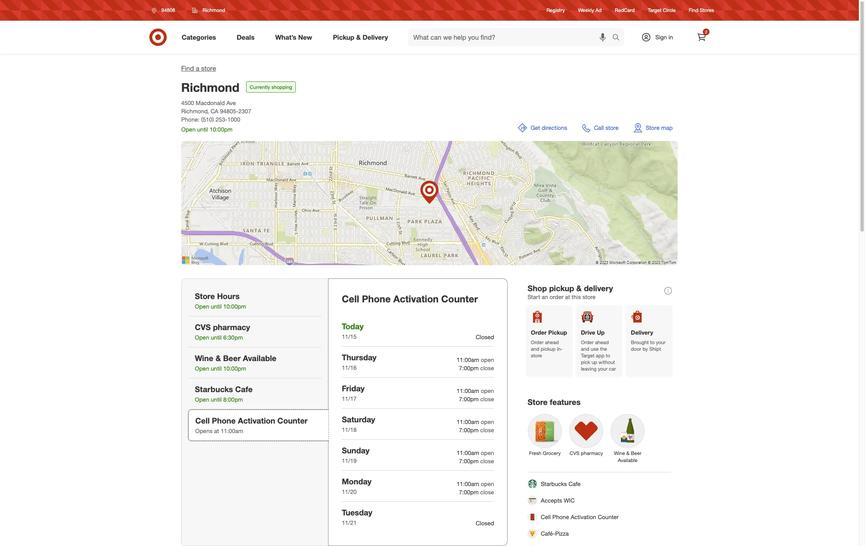 Task type: describe. For each thing, give the bounding box(es) containing it.
& for wine & beer available open until 10:00pm
[[216, 353, 221, 363]]

richmond,
[[181, 108, 209, 115]]

beer for wine & beer available
[[631, 450, 642, 456]]

8:00pm
[[223, 396, 243, 403]]

to inside the drive up order ahead and use the target app to pick up without leaving your car
[[606, 353, 610, 359]]

11:00am open 7:00pm close for sunday
[[457, 449, 494, 465]]

11/19
[[342, 457, 357, 464]]

app
[[596, 353, 605, 359]]

store for store hours open until 10:00pm
[[195, 291, 215, 301]]

open for cvs pharmacy
[[195, 334, 209, 341]]

10:00pm inside 4500 macdonald ave richmond, ca 94805-2307 phone: (510) 253-1000 open until 10:00pm
[[210, 126, 233, 133]]

store inside shop pickup & delivery start an order at this store
[[583, 293, 596, 300]]

11:00am open 7:00pm close for friday
[[457, 387, 494, 403]]

drive
[[581, 329, 595, 336]]

closed for tuesday
[[476, 520, 494, 527]]

7:00pm for friday
[[459, 396, 479, 403]]

0 vertical spatial counter
[[441, 293, 478, 305]]

2 horizontal spatial phone
[[552, 514, 569, 521]]

1000
[[227, 116, 240, 123]]

target circle
[[648, 7, 676, 13]]

use
[[591, 346, 599, 352]]

94805-
[[220, 108, 238, 115]]

currently shopping
[[250, 84, 292, 90]]

ahead for pickup
[[545, 339, 559, 346]]

the
[[600, 346, 607, 352]]

wine for wine & beer available
[[614, 450, 625, 456]]

search
[[609, 34, 629, 42]]

wic
[[564, 497, 575, 504]]

search button
[[609, 28, 629, 48]]

your inside delivery brought to your door by shipt
[[656, 339, 666, 346]]

features
[[550, 397, 581, 407]]

cafe for starbucks cafe open until 8:00pm
[[235, 384, 253, 394]]

to inside delivery brought to your door by shipt
[[650, 339, 655, 346]]

richmond map image
[[181, 141, 678, 265]]

start
[[528, 293, 540, 300]]

until for starbucks
[[211, 396, 222, 403]]

ca
[[211, 108, 218, 115]]

map
[[661, 124, 673, 131]]

monday
[[342, 477, 372, 486]]

directions
[[542, 124, 567, 131]]

7:00pm for sunday
[[459, 458, 479, 465]]

1 horizontal spatial target
[[648, 7, 662, 13]]

redcard
[[615, 7, 635, 13]]

store for store features
[[528, 397, 548, 407]]

café-
[[541, 530, 555, 537]]

and for order
[[531, 346, 539, 352]]

wine for wine & beer available open until 10:00pm
[[195, 353, 213, 363]]

1 vertical spatial richmond
[[181, 80, 239, 95]]

starbucks for starbucks cafe
[[541, 480, 567, 488]]

registry
[[547, 7, 565, 13]]

sunday 11/19
[[342, 446, 370, 464]]

11:00am open 7:00pm close for monday
[[457, 480, 494, 496]]

leaving
[[581, 366, 597, 372]]

order pickup order ahead and pickup in- store
[[531, 329, 567, 359]]

beer for wine & beer available open until 10:00pm
[[223, 353, 241, 363]]

richmond button
[[187, 3, 231, 18]]

close for friday
[[480, 396, 494, 403]]

macdonald
[[196, 99, 225, 106]]

until for cvs
[[211, 334, 222, 341]]

find for find stores
[[689, 7, 699, 13]]

11:00am for monday
[[457, 480, 479, 487]]

without
[[599, 359, 615, 365]]

delivery brought to your door by shipt
[[631, 329, 666, 352]]

deals
[[237, 33, 255, 41]]

open for sunday
[[481, 449, 494, 456]]

activation inside cell phone activation counter opens at 11:00am
[[238, 416, 275, 425]]

4500 macdonald ave richmond, ca 94805-2307 phone: (510) 253-1000 open until 10:00pm
[[181, 99, 251, 133]]

a
[[196, 64, 199, 72]]

store inside order pickup order ahead and pickup in- store
[[531, 353, 542, 359]]

253-
[[216, 116, 227, 123]]

tuesday 11/21
[[342, 508, 372, 526]]

close for thursday
[[480, 364, 494, 372]]

fresh grocery
[[529, 450, 561, 456]]

up
[[597, 329, 605, 336]]

available for wine & beer available open until 10:00pm
[[243, 353, 276, 363]]

grocery
[[543, 450, 561, 456]]

categories link
[[175, 28, 226, 46]]

pickup inside shop pickup & delivery start an order at this store
[[549, 283, 574, 293]]

find stores link
[[689, 7, 714, 14]]

up
[[592, 359, 597, 365]]

cvs pharmacy
[[570, 450, 603, 456]]

sign in link
[[634, 28, 686, 46]]

find a store
[[181, 64, 216, 72]]

pickup inside order pickup order ahead and pickup in- store
[[548, 329, 567, 336]]

& for pickup & delivery
[[356, 33, 361, 41]]

find for find a store
[[181, 64, 194, 72]]

ave
[[226, 99, 236, 106]]

shopping
[[272, 84, 292, 90]]

saturday
[[342, 415, 375, 424]]

11:00am open 7:00pm close for saturday
[[457, 418, 494, 434]]

counter inside cell phone activation counter opens at 11:00am
[[277, 416, 308, 425]]

currently
[[250, 84, 270, 90]]

open for store hours
[[195, 303, 209, 310]]

get directions link
[[513, 118, 572, 138]]

10:00pm inside wine & beer available open until 10:00pm
[[223, 365, 246, 372]]

ad
[[596, 7, 602, 13]]

by
[[643, 346, 648, 352]]

11:00am for friday
[[457, 387, 479, 394]]

circle
[[663, 7, 676, 13]]

2
[[705, 29, 707, 34]]

redcard link
[[615, 7, 635, 14]]

starbucks for starbucks cafe open until 8:00pm
[[195, 384, 233, 394]]

thursday
[[342, 352, 377, 362]]

registry link
[[547, 7, 565, 14]]

cvs for cvs pharmacy open until 6:30pm
[[195, 322, 211, 332]]

cvs pharmacy open until 6:30pm
[[195, 322, 250, 341]]

pizza
[[555, 530, 569, 537]]

cell inside cell phone activation counter opens at 11:00am
[[195, 416, 210, 425]]

categories
[[182, 33, 216, 41]]

7:00pm for saturday
[[459, 427, 479, 434]]

delivery inside delivery brought to your door by shipt
[[631, 329, 653, 336]]

get
[[531, 124, 540, 131]]

what's
[[275, 33, 296, 41]]

open for monday
[[481, 480, 494, 487]]

today 11/15
[[342, 321, 364, 340]]

weekly ad link
[[578, 7, 602, 14]]

available for wine & beer available
[[618, 457, 638, 463]]

store inside button
[[606, 124, 619, 131]]

2 link
[[693, 28, 711, 46]]

pharmacy for cvs pharmacy
[[581, 450, 603, 456]]

11/15
[[342, 333, 357, 340]]

monday 11/20
[[342, 477, 372, 495]]

delivery
[[584, 283, 613, 293]]

drive up order ahead and use the target app to pick up without leaving your car
[[581, 329, 616, 372]]

closed for today
[[476, 333, 494, 340]]

today
[[342, 321, 364, 331]]

store map button
[[629, 118, 678, 138]]

7:00pm for monday
[[459, 489, 479, 496]]

store for store map
[[646, 124, 660, 131]]

shop
[[528, 283, 547, 293]]

cell phone activation counter opens at 11:00am
[[195, 416, 308, 435]]

phone inside cell phone activation counter opens at 11:00am
[[212, 416, 236, 425]]

shipt
[[649, 346, 661, 352]]

94806 button
[[146, 3, 184, 18]]

cvs for cvs pharmacy
[[570, 450, 580, 456]]



Task type: vqa. For each thing, say whether or not it's contained in the screenshot.


Task type: locate. For each thing, give the bounding box(es) containing it.
3 7:00pm from the top
[[459, 427, 479, 434]]

1 horizontal spatial to
[[650, 339, 655, 346]]

in-
[[557, 346, 563, 352]]

open up 'starbucks cafe open until 8:00pm'
[[195, 365, 209, 372]]

counter
[[441, 293, 478, 305], [277, 416, 308, 425], [598, 514, 619, 521]]

0 horizontal spatial ahead
[[545, 339, 559, 346]]

0 vertical spatial activation
[[393, 293, 439, 305]]

phone
[[362, 293, 391, 305], [212, 416, 236, 425], [552, 514, 569, 521]]

cell
[[342, 293, 359, 305], [195, 416, 210, 425], [541, 514, 551, 521]]

cafe inside 'starbucks cafe open until 8:00pm'
[[235, 384, 253, 394]]

11:00am open 7:00pm close for thursday
[[457, 356, 494, 372]]

cafe
[[235, 384, 253, 394], [569, 480, 581, 488]]

0 horizontal spatial activation
[[238, 416, 275, 425]]

pickup left "in-"
[[541, 346, 556, 352]]

& for wine & beer available
[[627, 450, 630, 456]]

1 vertical spatial find
[[181, 64, 194, 72]]

0 horizontal spatial pickup
[[333, 33, 354, 41]]

& inside wine & beer available open until 10:00pm
[[216, 353, 221, 363]]

cell up café-
[[541, 514, 551, 521]]

door
[[631, 346, 641, 352]]

0 horizontal spatial pharmacy
[[213, 322, 250, 332]]

your down "without"
[[598, 366, 608, 372]]

cvs right grocery
[[570, 450, 580, 456]]

3 open from the top
[[481, 418, 494, 425]]

1 vertical spatial target
[[581, 353, 595, 359]]

get directions
[[531, 124, 567, 131]]

0 vertical spatial starbucks
[[195, 384, 233, 394]]

ahead up the
[[595, 339, 609, 346]]

0 vertical spatial phone
[[362, 293, 391, 305]]

order for order pickup
[[531, 339, 544, 346]]

store left features
[[528, 397, 548, 407]]

target
[[648, 7, 662, 13], [581, 353, 595, 359]]

starbucks cafe open until 8:00pm
[[195, 384, 253, 403]]

1 horizontal spatial at
[[565, 293, 570, 300]]

1 ahead from the left
[[545, 339, 559, 346]]

order inside the drive up order ahead and use the target app to pick up without leaving your car
[[581, 339, 594, 346]]

0 vertical spatial pharmacy
[[213, 322, 250, 332]]

1 horizontal spatial activation
[[393, 293, 439, 305]]

2 horizontal spatial store
[[646, 124, 660, 131]]

1 horizontal spatial available
[[618, 457, 638, 463]]

car
[[609, 366, 616, 372]]

pharmacy left wine & beer available
[[581, 450, 603, 456]]

1 vertical spatial delivery
[[631, 329, 653, 336]]

0 horizontal spatial to
[[606, 353, 610, 359]]

and inside order pickup order ahead and pickup in- store
[[531, 346, 539, 352]]

cafe up wic
[[569, 480, 581, 488]]

cafe up 8:00pm on the bottom of the page
[[235, 384, 253, 394]]

pickup inside order pickup order ahead and pickup in- store
[[541, 346, 556, 352]]

wine & beer available link
[[607, 410, 649, 466]]

friday 11/17
[[342, 384, 365, 402]]

2 ahead from the left
[[595, 339, 609, 346]]

11/18
[[342, 426, 357, 433]]

wine right cvs pharmacy
[[614, 450, 625, 456]]

store capabilities with hours, vertical tabs tab list
[[181, 278, 329, 546]]

1 vertical spatial pickup
[[541, 346, 556, 352]]

find a store link
[[181, 64, 216, 72]]

target up 'pick'
[[581, 353, 595, 359]]

until inside store hours open until 10:00pm
[[211, 303, 222, 310]]

call store
[[594, 124, 619, 131]]

and inside the drive up order ahead and use the target app to pick up without leaving your car
[[581, 346, 589, 352]]

1 vertical spatial activation
[[238, 416, 275, 425]]

1 horizontal spatial ahead
[[595, 339, 609, 346]]

cvs pharmacy link
[[566, 410, 607, 458]]

phone up opens
[[212, 416, 236, 425]]

(510)
[[201, 116, 214, 123]]

1 horizontal spatial beer
[[631, 450, 642, 456]]

1 open from the top
[[481, 356, 494, 363]]

1 vertical spatial starbucks
[[541, 480, 567, 488]]

open inside wine & beer available open until 10:00pm
[[195, 365, 209, 372]]

wine inside wine & beer available
[[614, 450, 625, 456]]

4 7:00pm from the top
[[459, 458, 479, 465]]

6:30pm
[[223, 334, 243, 341]]

cafe for starbucks cafe
[[569, 480, 581, 488]]

2 vertical spatial store
[[528, 397, 548, 407]]

0 horizontal spatial at
[[214, 427, 219, 435]]

find left a
[[181, 64, 194, 72]]

0 vertical spatial pickup
[[549, 283, 574, 293]]

0 vertical spatial closed
[[476, 333, 494, 340]]

pharmacy inside cvs pharmacy open until 6:30pm
[[213, 322, 250, 332]]

cvs
[[195, 322, 211, 332], [570, 450, 580, 456]]

sunday
[[342, 446, 370, 455]]

fresh
[[529, 450, 542, 456]]

what's new
[[275, 33, 312, 41]]

order
[[531, 329, 547, 336], [531, 339, 544, 346], [581, 339, 594, 346]]

ahead inside order pickup order ahead and pickup in- store
[[545, 339, 559, 346]]

3 close from the top
[[480, 427, 494, 434]]

wine down cvs pharmacy open until 6:30pm
[[195, 353, 213, 363]]

1 vertical spatial available
[[618, 457, 638, 463]]

until down (510)
[[197, 126, 208, 133]]

0 horizontal spatial and
[[531, 346, 539, 352]]

cell up opens
[[195, 416, 210, 425]]

0 vertical spatial find
[[689, 7, 699, 13]]

1 vertical spatial wine
[[614, 450, 625, 456]]

2 close from the top
[[480, 396, 494, 403]]

new
[[298, 33, 312, 41]]

2307
[[238, 108, 251, 115]]

1 horizontal spatial wine
[[614, 450, 625, 456]]

starbucks inside 'starbucks cafe open until 8:00pm'
[[195, 384, 233, 394]]

10:00pm
[[210, 126, 233, 133], [223, 303, 246, 310], [223, 365, 246, 372]]

1 vertical spatial closed
[[476, 520, 494, 527]]

phone:
[[181, 116, 200, 123]]

and left "in-"
[[531, 346, 539, 352]]

store left map
[[646, 124, 660, 131]]

richmond inside dropdown button
[[202, 7, 225, 13]]

What can we help you find? suggestions appear below search field
[[408, 28, 614, 46]]

4 11:00am open 7:00pm close from the top
[[457, 449, 494, 465]]

wine
[[195, 353, 213, 363], [614, 450, 625, 456]]

ahead for up
[[595, 339, 609, 346]]

to
[[650, 339, 655, 346], [606, 353, 610, 359]]

close for saturday
[[480, 427, 494, 434]]

to up shipt
[[650, 339, 655, 346]]

1 horizontal spatial cvs
[[570, 450, 580, 456]]

richmond up categories link
[[202, 7, 225, 13]]

ahead inside the drive up order ahead and use the target app to pick up without leaving your car
[[595, 339, 609, 346]]

available inside wine & beer available open until 10:00pm
[[243, 353, 276, 363]]

2 7:00pm from the top
[[459, 396, 479, 403]]

at inside shop pickup & delivery start an order at this store
[[565, 293, 570, 300]]

open for friday
[[481, 387, 494, 394]]

pharmacy for cvs pharmacy open until 6:30pm
[[213, 322, 250, 332]]

5 close from the top
[[480, 489, 494, 496]]

starbucks up 8:00pm on the bottom of the page
[[195, 384, 233, 394]]

2 open from the top
[[481, 387, 494, 394]]

2 and from the left
[[581, 346, 589, 352]]

11:00am for sunday
[[457, 449, 479, 456]]

&
[[356, 33, 361, 41], [576, 283, 582, 293], [216, 353, 221, 363], [627, 450, 630, 456]]

open inside cvs pharmacy open until 6:30pm
[[195, 334, 209, 341]]

1 horizontal spatial your
[[656, 339, 666, 346]]

1 vertical spatial cvs
[[570, 450, 580, 456]]

and left use
[[581, 346, 589, 352]]

phone up pizza
[[552, 514, 569, 521]]

pickup up the order
[[549, 283, 574, 293]]

until inside wine & beer available open until 10:00pm
[[211, 365, 222, 372]]

open for thursday
[[481, 356, 494, 363]]

94806
[[161, 7, 175, 13]]

beer inside wine & beer available open until 10:00pm
[[223, 353, 241, 363]]

1 horizontal spatial starbucks
[[541, 480, 567, 488]]

until up 'starbucks cafe open until 8:00pm'
[[211, 365, 222, 372]]

phone up today
[[362, 293, 391, 305]]

5 open from the top
[[481, 480, 494, 487]]

4500
[[181, 99, 194, 106]]

ahead up "in-"
[[545, 339, 559, 346]]

1 vertical spatial counter
[[277, 416, 308, 425]]

cell up today
[[342, 293, 359, 305]]

1 horizontal spatial cell phone activation counter
[[541, 514, 619, 521]]

target inside the drive up order ahead and use the target app to pick up without leaving your car
[[581, 353, 595, 359]]

1 vertical spatial pickup
[[548, 329, 567, 336]]

café-pizza
[[541, 530, 569, 537]]

store features
[[528, 397, 581, 407]]

1 horizontal spatial counter
[[441, 293, 478, 305]]

& inside pickup & delivery link
[[356, 33, 361, 41]]

0 vertical spatial store
[[646, 124, 660, 131]]

beer inside wine & beer available
[[631, 450, 642, 456]]

0 horizontal spatial your
[[598, 366, 608, 372]]

at right opens
[[214, 427, 219, 435]]

1 vertical spatial cafe
[[569, 480, 581, 488]]

pickup & delivery link
[[326, 28, 398, 46]]

wine & beer available
[[614, 450, 642, 463]]

0 horizontal spatial beer
[[223, 353, 241, 363]]

10:00pm inside store hours open until 10:00pm
[[223, 303, 246, 310]]

10:00pm up 'starbucks cafe open until 8:00pm'
[[223, 365, 246, 372]]

2 horizontal spatial counter
[[598, 514, 619, 521]]

1 vertical spatial beer
[[631, 450, 642, 456]]

0 horizontal spatial cafe
[[235, 384, 253, 394]]

starbucks up accepts
[[541, 480, 567, 488]]

0 vertical spatial available
[[243, 353, 276, 363]]

2 vertical spatial counter
[[598, 514, 619, 521]]

1 horizontal spatial delivery
[[631, 329, 653, 336]]

open inside store hours open until 10:00pm
[[195, 303, 209, 310]]

store hours open until 10:00pm
[[195, 291, 246, 310]]

11/17
[[342, 395, 357, 402]]

open left 6:30pm
[[195, 334, 209, 341]]

stores
[[700, 7, 714, 13]]

0 vertical spatial pickup
[[333, 33, 354, 41]]

your up shipt
[[656, 339, 666, 346]]

open left 8:00pm on the bottom of the page
[[195, 396, 209, 403]]

your inside the drive up order ahead and use the target app to pick up without leaving your car
[[598, 366, 608, 372]]

0 vertical spatial delivery
[[363, 33, 388, 41]]

store inside store hours open until 10:00pm
[[195, 291, 215, 301]]

1 vertical spatial at
[[214, 427, 219, 435]]

0 vertical spatial beer
[[223, 353, 241, 363]]

sign in
[[655, 34, 673, 41]]

1 11:00am open 7:00pm close from the top
[[457, 356, 494, 372]]

ahead
[[545, 339, 559, 346], [595, 339, 609, 346]]

open
[[481, 356, 494, 363], [481, 387, 494, 394], [481, 418, 494, 425], [481, 449, 494, 456], [481, 480, 494, 487]]

cvs inside cvs pharmacy open until 6:30pm
[[195, 322, 211, 332]]

available
[[243, 353, 276, 363], [618, 457, 638, 463]]

0 vertical spatial your
[[656, 339, 666, 346]]

0 horizontal spatial starbucks
[[195, 384, 233, 394]]

1 close from the top
[[480, 364, 494, 372]]

0 vertical spatial cell
[[342, 293, 359, 305]]

10:00pm down 253-
[[210, 126, 233, 133]]

starbucks cafe
[[541, 480, 581, 488]]

until inside 'starbucks cafe open until 8:00pm'
[[211, 396, 222, 403]]

store inside button
[[646, 124, 660, 131]]

1 vertical spatial store
[[195, 291, 215, 301]]

open for saturday
[[481, 418, 494, 425]]

order
[[550, 293, 564, 300]]

0 horizontal spatial cell phone activation counter
[[342, 293, 478, 305]]

0 horizontal spatial available
[[243, 353, 276, 363]]

find left stores
[[689, 7, 699, 13]]

0 horizontal spatial delivery
[[363, 33, 388, 41]]

2 horizontal spatial activation
[[571, 514, 596, 521]]

at left the this
[[565, 293, 570, 300]]

0 vertical spatial richmond
[[202, 7, 225, 13]]

1 horizontal spatial pickup
[[548, 329, 567, 336]]

1 vertical spatial 10:00pm
[[223, 303, 246, 310]]

0 vertical spatial cafe
[[235, 384, 253, 394]]

0 vertical spatial wine
[[195, 353, 213, 363]]

store left hours
[[195, 291, 215, 301]]

pick
[[581, 359, 590, 365]]

open up cvs pharmacy open until 6:30pm
[[195, 303, 209, 310]]

11:00am for thursday
[[457, 356, 479, 363]]

1 vertical spatial pharmacy
[[581, 450, 603, 456]]

10:00pm down hours
[[223, 303, 246, 310]]

0 horizontal spatial phone
[[212, 416, 236, 425]]

deals link
[[230, 28, 265, 46]]

what's new link
[[268, 28, 323, 46]]

1 vertical spatial phone
[[212, 416, 236, 425]]

0 horizontal spatial wine
[[195, 353, 213, 363]]

1 horizontal spatial cafe
[[569, 480, 581, 488]]

open for starbucks cafe
[[195, 396, 209, 403]]

until left 6:30pm
[[211, 334, 222, 341]]

until inside cvs pharmacy open until 6:30pm
[[211, 334, 222, 341]]

7:00pm for thursday
[[459, 364, 479, 372]]

until down hours
[[211, 303, 222, 310]]

11:00am open 7:00pm close
[[457, 356, 494, 372], [457, 387, 494, 403], [457, 418, 494, 434], [457, 449, 494, 465], [457, 480, 494, 496]]

target left circle
[[648, 7, 662, 13]]

pickup up "in-"
[[548, 329, 567, 336]]

5 7:00pm from the top
[[459, 489, 479, 496]]

0 vertical spatial target
[[648, 7, 662, 13]]

1 vertical spatial cell
[[195, 416, 210, 425]]

until inside 4500 macdonald ave richmond, ca 94805-2307 phone: (510) 253-1000 open until 10:00pm
[[197, 126, 208, 133]]

1 horizontal spatial and
[[581, 346, 589, 352]]

at inside cell phone activation counter opens at 11:00am
[[214, 427, 219, 435]]

5 11:00am open 7:00pm close from the top
[[457, 480, 494, 496]]

until left 8:00pm on the bottom of the page
[[211, 396, 222, 403]]

to up "without"
[[606, 353, 610, 359]]

hours
[[217, 291, 240, 301]]

pickup right new
[[333, 33, 354, 41]]

2 vertical spatial cell
[[541, 514, 551, 521]]

0 horizontal spatial cell
[[195, 416, 210, 425]]

11:00am for saturday
[[457, 418, 479, 425]]

available inside wine & beer available
[[618, 457, 638, 463]]

2 vertical spatial activation
[[571, 514, 596, 521]]

pickup
[[549, 283, 574, 293], [541, 346, 556, 352]]

pharmacy up 6:30pm
[[213, 322, 250, 332]]

2 vertical spatial 10:00pm
[[223, 365, 246, 372]]

& inside shop pickup & delivery start an order at this store
[[576, 283, 582, 293]]

0 horizontal spatial store
[[195, 291, 215, 301]]

close for monday
[[480, 489, 494, 496]]

delivery
[[363, 33, 388, 41], [631, 329, 653, 336]]

1 vertical spatial to
[[606, 353, 610, 359]]

thursday 11/16
[[342, 352, 377, 371]]

1 horizontal spatial store
[[528, 397, 548, 407]]

accepts
[[541, 497, 562, 504]]

1 horizontal spatial pharmacy
[[581, 450, 603, 456]]

1 horizontal spatial phone
[[362, 293, 391, 305]]

opens
[[195, 427, 213, 435]]

until for store
[[211, 303, 222, 310]]

1 horizontal spatial find
[[689, 7, 699, 13]]

close
[[480, 364, 494, 372], [480, 396, 494, 403], [480, 427, 494, 434], [480, 458, 494, 465], [480, 489, 494, 496]]

open down phone:
[[181, 126, 196, 133]]

accepts wic
[[541, 497, 575, 504]]

richmond up macdonald
[[181, 80, 239, 95]]

11/20
[[342, 488, 357, 495]]

0 vertical spatial cell phone activation counter
[[342, 293, 478, 305]]

cvs down store hours open until 10:00pm
[[195, 322, 211, 332]]

1 7:00pm from the top
[[459, 364, 479, 372]]

tuesday
[[342, 508, 372, 517]]

1 and from the left
[[531, 346, 539, 352]]

cell phone activation counter
[[342, 293, 478, 305], [541, 514, 619, 521]]

order for drive up
[[581, 339, 594, 346]]

2 horizontal spatial cell
[[541, 514, 551, 521]]

1 vertical spatial cell phone activation counter
[[541, 514, 619, 521]]

& inside wine & beer available
[[627, 450, 630, 456]]

target circle link
[[648, 7, 676, 14]]

wine inside wine & beer available open until 10:00pm
[[195, 353, 213, 363]]

11:00am inside cell phone activation counter opens at 11:00am
[[221, 427, 243, 435]]

an
[[542, 293, 548, 300]]

3 11:00am open 7:00pm close from the top
[[457, 418, 494, 434]]

saturday 11/18
[[342, 415, 375, 433]]

0 vertical spatial at
[[565, 293, 570, 300]]

0 vertical spatial cvs
[[195, 322, 211, 332]]

1 vertical spatial your
[[598, 366, 608, 372]]

and for drive
[[581, 346, 589, 352]]

1 closed from the top
[[476, 333, 494, 340]]

close for sunday
[[480, 458, 494, 465]]

2 vertical spatial phone
[[552, 514, 569, 521]]

weekly
[[578, 7, 594, 13]]

2 closed from the top
[[476, 520, 494, 527]]

call store button
[[577, 118, 624, 138]]

4 open from the top
[[481, 449, 494, 456]]

0 vertical spatial 10:00pm
[[210, 126, 233, 133]]

2 11:00am open 7:00pm close from the top
[[457, 387, 494, 403]]

find
[[689, 7, 699, 13], [181, 64, 194, 72]]

0 vertical spatial to
[[650, 339, 655, 346]]

4 close from the top
[[480, 458, 494, 465]]

open inside 'starbucks cafe open until 8:00pm'
[[195, 396, 209, 403]]

1 horizontal spatial cell
[[342, 293, 359, 305]]

starbucks
[[195, 384, 233, 394], [541, 480, 567, 488]]

open inside 4500 macdonald ave richmond, ca 94805-2307 phone: (510) 253-1000 open until 10:00pm
[[181, 126, 196, 133]]

0 horizontal spatial find
[[181, 64, 194, 72]]

brought
[[631, 339, 649, 346]]

7:00pm
[[459, 364, 479, 372], [459, 396, 479, 403], [459, 427, 479, 434], [459, 458, 479, 465], [459, 489, 479, 496]]



